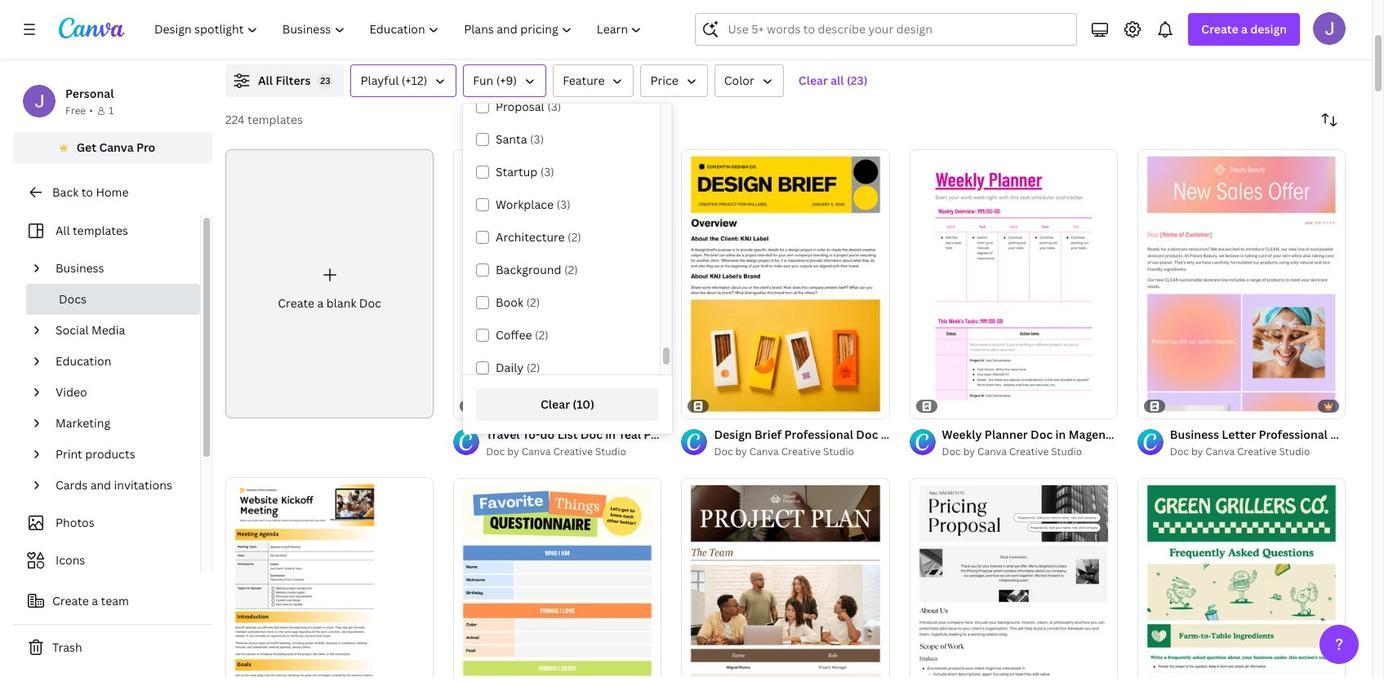 Task type: describe. For each thing, give the bounding box(es) containing it.
education
[[56, 354, 111, 369]]

marketing
[[56, 416, 110, 431]]

all templates link
[[23, 216, 190, 247]]

creative for favorite things questionnaire doc in blue orange green playful style "image"
[[553, 445, 593, 459]]

doc by canva creative studio for favorite things questionnaire doc in blue orange green playful style "image"
[[486, 445, 626, 459]]

all templates
[[56, 223, 128, 238]]

education link
[[49, 346, 190, 377]]

doc by canva creative studio link for project plan professional doc in dark brown brown light brown traditional corporate style image
[[714, 444, 890, 461]]

kickoff meeting doc in orange black white professional gradients style image
[[225, 478, 434, 678]]

blank
[[327, 296, 356, 311]]

personal
[[65, 86, 114, 101]]

food & restaurant faqs doc in green cream yellow bold nostalgia style image
[[1138, 479, 1346, 678]]

•
[[89, 104, 93, 118]]

proposal
[[496, 99, 545, 114]]

create a team
[[52, 594, 129, 609]]

23 filter options selected element
[[317, 73, 334, 89]]

clear all (23)
[[799, 73, 868, 88]]

jacob simon image
[[1313, 12, 1346, 45]]

by for favorite things questionnaire doc in blue orange green playful style "image"
[[507, 445, 519, 459]]

create a blank doc
[[278, 296, 381, 311]]

clear for clear (10)
[[541, 397, 570, 412]]

canva for weekly planner doc in magenta light pink vibrant professional style image
[[978, 445, 1007, 459]]

playful
[[361, 73, 399, 88]]

(2) for background (2)
[[564, 262, 578, 278]]

23
[[320, 74, 331, 87]]

and
[[90, 478, 111, 493]]

cards and invitations
[[56, 478, 172, 493]]

print products
[[56, 447, 135, 462]]

(3) for workplace (3)
[[557, 197, 571, 212]]

doc by canva creative studio for food & restaurant faqs doc in green cream yellow bold nostalgia style image
[[1170, 445, 1310, 459]]

startup (3)
[[496, 164, 555, 180]]

back to home link
[[13, 176, 212, 209]]

daily (2)
[[496, 360, 540, 376]]

price button
[[641, 65, 708, 97]]

products
[[85, 447, 135, 462]]

social media link
[[49, 315, 190, 346]]

224 templates
[[225, 112, 303, 127]]

doc by canva creative studio for "pricing proposal professional doc in white black grey sleek monochrome style" image
[[942, 445, 1082, 459]]

create for create a blank doc
[[278, 296, 315, 311]]

canva for business letter professional doc in salmon light blue gradients style image
[[1206, 445, 1235, 459]]

create for create a design
[[1202, 21, 1239, 37]]

all filters
[[258, 73, 311, 88]]

all
[[831, 73, 844, 88]]

coffee (2)
[[496, 328, 549, 343]]

creative for "pricing proposal professional doc in white black grey sleek monochrome style" image
[[1009, 445, 1049, 459]]

price
[[651, 73, 679, 88]]

architecture (2)
[[496, 230, 581, 245]]

doc for business letter professional doc in salmon light blue gradients style image
[[1170, 445, 1189, 459]]

business
[[56, 261, 104, 276]]

pricing proposal professional doc in white black grey sleek monochrome style image
[[910, 479, 1118, 678]]

weekly planner doc in magenta light pink vibrant professional style image
[[910, 149, 1118, 419]]

workplace (3)
[[496, 197, 571, 212]]

1
[[109, 104, 114, 118]]

workplace
[[496, 197, 554, 212]]

color
[[724, 73, 755, 88]]

(23)
[[847, 73, 868, 88]]

all for all templates
[[56, 223, 70, 238]]

doc for travel to-do list doc in teal pastel green pastel purple vibrant professional style image
[[486, 445, 505, 459]]

team
[[101, 594, 129, 609]]

clear (10) button
[[476, 389, 659, 421]]

home
[[96, 185, 129, 200]]

canva for design brief professional doc in yellow black grey bold modern style image
[[750, 445, 779, 459]]

free •
[[65, 104, 93, 118]]

print products link
[[49, 439, 190, 470]]

cards and invitations link
[[49, 470, 190, 501]]

doc by canva creative studio for project plan professional doc in dark brown brown light brown traditional corporate style image
[[714, 445, 854, 459]]

a for blank
[[317, 296, 324, 311]]

224
[[225, 112, 245, 127]]

clear for clear all (23)
[[799, 73, 828, 88]]



Task type: vqa. For each thing, say whether or not it's contained in the screenshot.
Trash link
yes



Task type: locate. For each thing, give the bounding box(es) containing it.
clear inside clear (10) button
[[541, 397, 570, 412]]

(3) for proposal (3)
[[547, 99, 561, 114]]

(+12)
[[402, 73, 427, 88]]

4 studio from the left
[[1279, 445, 1310, 459]]

social media
[[56, 323, 125, 338]]

photos link
[[23, 508, 190, 539]]

(3)
[[547, 99, 561, 114], [530, 131, 544, 147], [540, 164, 555, 180], [557, 197, 571, 212]]

doc
[[359, 296, 381, 311], [486, 445, 505, 459], [714, 445, 733, 459], [942, 445, 961, 459], [1170, 445, 1189, 459]]

1 horizontal spatial all
[[258, 73, 273, 88]]

clear inside "clear all (23)" button
[[799, 73, 828, 88]]

daily
[[496, 360, 524, 376]]

icons
[[56, 553, 85, 568]]

fun (+9)
[[473, 73, 517, 88]]

design brief professional doc in yellow black grey bold modern style image
[[681, 149, 890, 419]]

pro
[[136, 140, 155, 155]]

create a blank doc element
[[225, 149, 434, 419]]

project plan professional doc in dark brown brown light brown traditional corporate style image
[[681, 479, 890, 678]]

creative for project plan professional doc in dark brown brown light brown traditional corporate style image
[[781, 445, 821, 459]]

3 creative from the left
[[1009, 445, 1049, 459]]

media
[[92, 323, 125, 338]]

clear all (23) button
[[790, 65, 876, 97]]

a for design
[[1241, 21, 1248, 37]]

templates
[[247, 112, 303, 127], [73, 223, 128, 238]]

1 doc by canva creative studio link from the left
[[486, 444, 662, 461]]

create inside "create a design" dropdown button
[[1202, 21, 1239, 37]]

doc by canva creative studio
[[486, 445, 626, 459], [714, 445, 854, 459], [942, 445, 1082, 459], [1170, 445, 1310, 459]]

doc for weekly planner doc in magenta light pink vibrant professional style image
[[942, 445, 961, 459]]

studio for doc by canva creative studio link corresponding to food & restaurant faqs doc in green cream yellow bold nostalgia style image
[[1279, 445, 1310, 459]]

0 vertical spatial all
[[258, 73, 273, 88]]

by
[[507, 445, 519, 459], [735, 445, 747, 459], [964, 445, 975, 459], [1192, 445, 1203, 459]]

get canva pro
[[76, 140, 155, 155]]

create left blank
[[278, 296, 315, 311]]

playful (+12) button
[[351, 65, 457, 97]]

invitations
[[114, 478, 172, 493]]

creative for food & restaurant faqs doc in green cream yellow bold nostalgia style image
[[1237, 445, 1277, 459]]

architecture
[[496, 230, 565, 245]]

cards
[[56, 478, 88, 493]]

free
[[65, 104, 86, 118]]

1 by from the left
[[507, 445, 519, 459]]

(2) for architecture (2)
[[568, 230, 581, 245]]

2 studio from the left
[[823, 445, 854, 459]]

templates for all templates
[[73, 223, 128, 238]]

trash link
[[13, 632, 212, 665]]

2 vertical spatial a
[[92, 594, 98, 609]]

1 horizontal spatial a
[[317, 296, 324, 311]]

color button
[[714, 65, 784, 97]]

2 vertical spatial create
[[52, 594, 89, 609]]

create a design button
[[1189, 13, 1300, 46]]

create inside create a blank doc element
[[278, 296, 315, 311]]

santa (3)
[[496, 131, 544, 147]]

2 horizontal spatial a
[[1241, 21, 1248, 37]]

book (2)
[[496, 295, 540, 310]]

clear (10)
[[541, 397, 595, 412]]

all for all filters
[[258, 73, 273, 88]]

canva for travel to-do list doc in teal pastel green pastel purple vibrant professional style image
[[522, 445, 551, 459]]

create a design
[[1202, 21, 1287, 37]]

3 doc by canva creative studio link from the left
[[942, 444, 1118, 461]]

0 vertical spatial create
[[1202, 21, 1239, 37]]

0 horizontal spatial a
[[92, 594, 98, 609]]

0 horizontal spatial all
[[56, 223, 70, 238]]

santa
[[496, 131, 527, 147]]

(2) right book
[[526, 295, 540, 310]]

4 by from the left
[[1192, 445, 1203, 459]]

0 vertical spatial a
[[1241, 21, 1248, 37]]

playful (+12)
[[361, 73, 427, 88]]

a left blank
[[317, 296, 324, 311]]

3 by from the left
[[964, 445, 975, 459]]

fun
[[473, 73, 494, 88]]

1 vertical spatial clear
[[541, 397, 570, 412]]

feature button
[[553, 65, 634, 97]]

templates right 224 on the left top of the page
[[247, 112, 303, 127]]

1 vertical spatial templates
[[73, 223, 128, 238]]

create inside button
[[52, 594, 89, 609]]

(3) for santa (3)
[[530, 131, 544, 147]]

templates down 'back to home'
[[73, 223, 128, 238]]

business link
[[49, 253, 190, 284]]

a for team
[[92, 594, 98, 609]]

2 doc by canva creative studio link from the left
[[714, 444, 890, 461]]

proposal (3)
[[496, 99, 561, 114]]

Search search field
[[728, 14, 1067, 45]]

1 vertical spatial a
[[317, 296, 324, 311]]

0 horizontal spatial create
[[52, 594, 89, 609]]

social
[[56, 323, 89, 338]]

create left design
[[1202, 21, 1239, 37]]

(10)
[[573, 397, 595, 412]]

2 creative from the left
[[781, 445, 821, 459]]

0 vertical spatial templates
[[247, 112, 303, 127]]

(2)
[[568, 230, 581, 245], [564, 262, 578, 278], [526, 295, 540, 310], [535, 328, 549, 343], [527, 360, 540, 376]]

doc by canva creative studio link for "pricing proposal professional doc in white black grey sleek monochrome style" image
[[942, 444, 1118, 461]]

Sort by button
[[1313, 104, 1346, 136]]

(2) for book (2)
[[526, 295, 540, 310]]

2 horizontal spatial create
[[1202, 21, 1239, 37]]

trash
[[52, 640, 82, 656]]

3 doc by canva creative studio from the left
[[942, 445, 1082, 459]]

1 horizontal spatial templates
[[247, 112, 303, 127]]

by for "pricing proposal professional doc in white black grey sleek monochrome style" image
[[964, 445, 975, 459]]

a inside button
[[92, 594, 98, 609]]

a
[[1241, 21, 1248, 37], [317, 296, 324, 311], [92, 594, 98, 609]]

video
[[56, 385, 87, 400]]

1 horizontal spatial clear
[[799, 73, 828, 88]]

(2) right daily
[[527, 360, 540, 376]]

creative
[[553, 445, 593, 459], [781, 445, 821, 459], [1009, 445, 1049, 459], [1237, 445, 1277, 459]]

doc by canva creative studio link for food & restaurant faqs doc in green cream yellow bold nostalgia style image
[[1170, 444, 1346, 461]]

all
[[258, 73, 273, 88], [56, 223, 70, 238]]

to
[[81, 185, 93, 200]]

filters
[[276, 73, 311, 88]]

marketing link
[[49, 408, 190, 439]]

1 studio from the left
[[595, 445, 626, 459]]

doc by canva creative studio link
[[486, 444, 662, 461], [714, 444, 890, 461], [942, 444, 1118, 461], [1170, 444, 1346, 461]]

create a blank doc link
[[225, 149, 434, 419]]

coffee
[[496, 328, 532, 343]]

templates for 224 templates
[[247, 112, 303, 127]]

video link
[[49, 377, 190, 408]]

2 by from the left
[[735, 445, 747, 459]]

0 horizontal spatial templates
[[73, 223, 128, 238]]

3 studio from the left
[[1051, 445, 1082, 459]]

clear left all
[[799, 73, 828, 88]]

1 doc by canva creative studio from the left
[[486, 445, 626, 459]]

photos
[[56, 515, 95, 531]]

1 creative from the left
[[553, 445, 593, 459]]

(3) right 'santa'
[[530, 131, 544, 147]]

0 horizontal spatial clear
[[541, 397, 570, 412]]

canva inside button
[[99, 140, 134, 155]]

all down back
[[56, 223, 70, 238]]

background
[[496, 262, 561, 278]]

create for create a team
[[52, 594, 89, 609]]

(+9)
[[496, 73, 517, 88]]

studio for doc by canva creative studio link corresponding to "pricing proposal professional doc in white black grey sleek monochrome style" image
[[1051, 445, 1082, 459]]

(2) for coffee (2)
[[535, 328, 549, 343]]

fun (+9) button
[[463, 65, 547, 97]]

2 doc by canva creative studio from the left
[[714, 445, 854, 459]]

clear left (10)
[[541, 397, 570, 412]]

4 doc by canva creative studio link from the left
[[1170, 444, 1346, 461]]

top level navigation element
[[144, 13, 656, 46]]

4 doc by canva creative studio from the left
[[1170, 445, 1310, 459]]

docs
[[59, 292, 87, 307]]

None search field
[[695, 13, 1078, 46]]

startup
[[496, 164, 538, 180]]

get
[[76, 140, 96, 155]]

doc for design brief professional doc in yellow black grey bold modern style image
[[714, 445, 733, 459]]

a inside dropdown button
[[1241, 21, 1248, 37]]

a left design
[[1241, 21, 1248, 37]]

design
[[1251, 21, 1287, 37]]

doc by canva creative studio link for favorite things questionnaire doc in blue orange green playful style "image"
[[486, 444, 662, 461]]

1 vertical spatial create
[[278, 296, 315, 311]]

business letter professional doc in salmon light blue gradients style image
[[1138, 149, 1346, 419]]

a left team
[[92, 594, 98, 609]]

(2) right architecture
[[568, 230, 581, 245]]

by for project plan professional doc in dark brown brown light brown traditional corporate style image
[[735, 445, 747, 459]]

studio
[[595, 445, 626, 459], [823, 445, 854, 459], [1051, 445, 1082, 459], [1279, 445, 1310, 459]]

travel to-do list doc in teal pastel green pastel purple vibrant professional style image
[[453, 149, 662, 419]]

create a team button
[[13, 586, 212, 618]]

by for food & restaurant faqs doc in green cream yellow bold nostalgia style image
[[1192, 445, 1203, 459]]

back to home
[[52, 185, 129, 200]]

create down icons
[[52, 594, 89, 609]]

(2) for daily (2)
[[527, 360, 540, 376]]

doc inside create a blank doc element
[[359, 296, 381, 311]]

get canva pro button
[[13, 132, 212, 163]]

(2) right background
[[564, 262, 578, 278]]

back
[[52, 185, 79, 200]]

studio for doc by canva creative studio link corresponding to project plan professional doc in dark brown brown light brown traditional corporate style image
[[823, 445, 854, 459]]

feature
[[563, 73, 605, 88]]

(3) right the startup
[[540, 164, 555, 180]]

book
[[496, 295, 523, 310]]

4 creative from the left
[[1237, 445, 1277, 459]]

1 vertical spatial all
[[56, 223, 70, 238]]

(3) right proposal
[[547, 99, 561, 114]]

(2) right coffee
[[535, 328, 549, 343]]

clear
[[799, 73, 828, 88], [541, 397, 570, 412]]

print
[[56, 447, 82, 462]]

1 horizontal spatial create
[[278, 296, 315, 311]]

background (2)
[[496, 262, 578, 278]]

(3) for startup (3)
[[540, 164, 555, 180]]

favorite things questionnaire doc in blue orange green playful style image
[[453, 479, 662, 678]]

0 vertical spatial clear
[[799, 73, 828, 88]]

all left filters
[[258, 73, 273, 88]]

studio for doc by canva creative studio link associated with favorite things questionnaire doc in blue orange green playful style "image"
[[595, 445, 626, 459]]

icons link
[[23, 546, 190, 577]]

create
[[1202, 21, 1239, 37], [278, 296, 315, 311], [52, 594, 89, 609]]

(3) right workplace
[[557, 197, 571, 212]]



